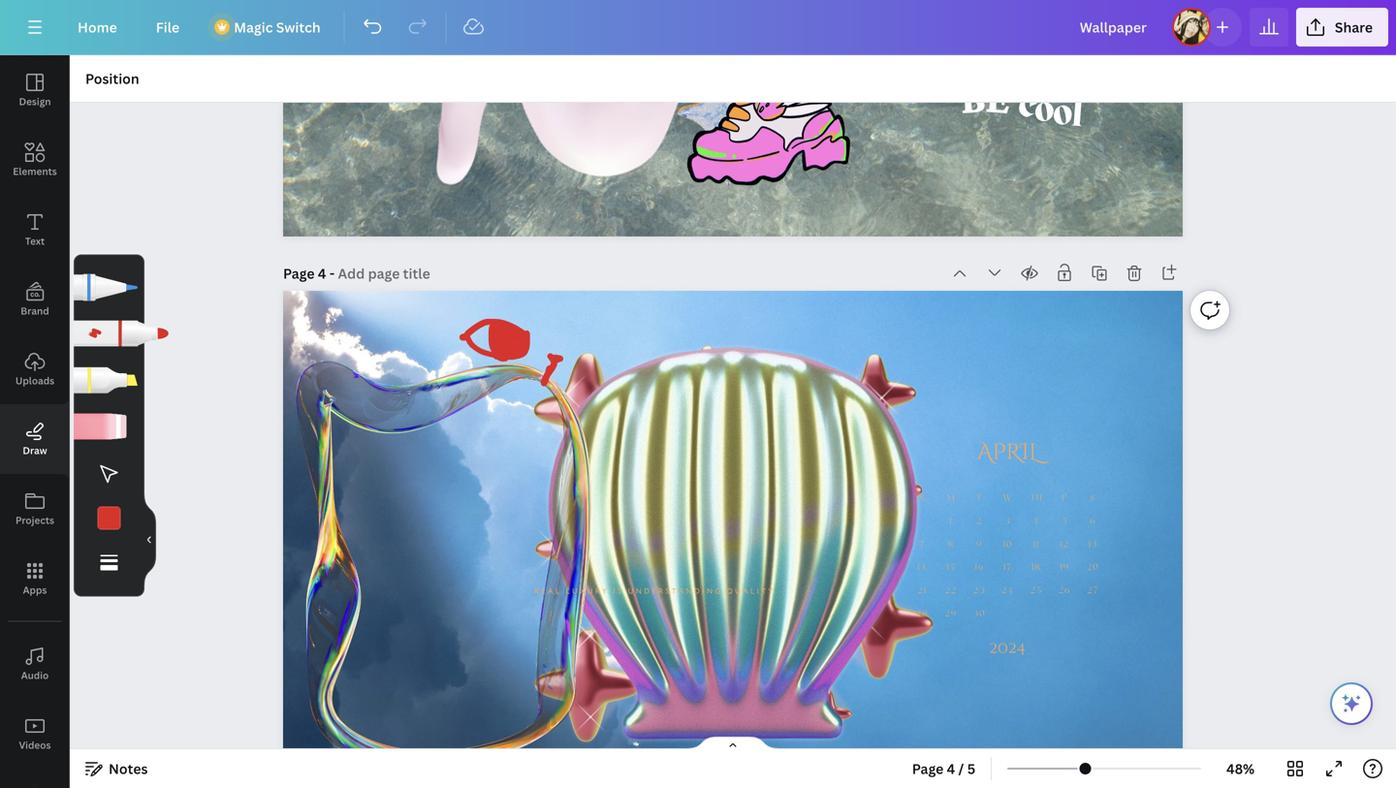Task type: describe. For each thing, give the bounding box(es) containing it.
uploads
[[15, 374, 54, 387]]

8 1 15
[[947, 518, 956, 573]]

29
[[945, 610, 958, 619]]

magic
[[234, 18, 273, 36]]

26
[[1059, 587, 1071, 596]]

10
[[1004, 541, 1013, 549]]

real luxury is understanding quality
[[534, 586, 775, 598]]

4 for page 4 -
[[318, 264, 326, 283]]

5 inside page 4 / 5 button
[[968, 760, 976, 778]]

notes button
[[78, 754, 156, 785]]

f
[[1062, 494, 1068, 503]]

23
[[974, 587, 986, 596]]

position button
[[78, 63, 147, 94]]

2
[[977, 518, 983, 526]]

25
[[1031, 587, 1043, 596]]

28
[[917, 610, 929, 619]]

16
[[975, 564, 985, 573]]

9
[[977, 541, 983, 549]]

6
[[1091, 518, 1097, 526]]

draw button
[[0, 404, 70, 474]]

main menu bar
[[0, 0, 1397, 55]]

s f th w t m s
[[920, 494, 1097, 503]]

17
[[1004, 564, 1013, 573]]

design button
[[0, 55, 70, 125]]

videos button
[[0, 699, 70, 769]]

5 inside 12 5 19
[[1062, 518, 1068, 526]]

elements
[[13, 165, 57, 178]]

page 4 / 5 button
[[905, 754, 983, 785]]

1
[[950, 518, 953, 526]]

15
[[947, 564, 956, 573]]

text
[[25, 235, 45, 248]]

m
[[947, 494, 956, 503]]

7 14
[[918, 541, 928, 573]]

9 2 16
[[975, 518, 985, 573]]

18
[[1032, 564, 1041, 573]]

Page title text field
[[338, 264, 432, 283]]

27 26 25 24 23 22 21
[[918, 587, 1100, 596]]

11 4 18
[[1032, 518, 1041, 573]]

quality
[[727, 586, 775, 598]]

22
[[946, 587, 958, 596]]

apps
[[23, 584, 47, 597]]

/
[[959, 760, 964, 778]]

30
[[974, 610, 986, 619]]

-
[[330, 264, 335, 283]]

audio button
[[0, 629, 70, 699]]

is
[[613, 586, 624, 598]]

11
[[1034, 541, 1040, 549]]

12
[[1061, 541, 1070, 549]]



Task type: vqa. For each thing, say whether or not it's contained in the screenshot.
16
yes



Task type: locate. For each thing, give the bounding box(es) containing it.
apps button
[[0, 544, 70, 614]]

4
[[318, 264, 326, 283], [1034, 518, 1040, 526], [947, 760, 956, 778]]

w
[[1003, 494, 1013, 503]]

1 vertical spatial 4
[[1034, 518, 1040, 526]]

1 horizontal spatial page
[[912, 760, 944, 778]]

4 up 11
[[1034, 518, 1040, 526]]

t
[[977, 494, 983, 503]]

21
[[918, 587, 927, 596]]

show pages image
[[687, 736, 780, 752]]

20
[[1087, 564, 1100, 573]]

switch
[[276, 18, 321, 36]]

2 vertical spatial 4
[[947, 760, 956, 778]]

#e7191f image
[[97, 507, 121, 530], [97, 507, 121, 530]]

24
[[1002, 587, 1015, 596]]

5 right /
[[968, 760, 976, 778]]

4 left /
[[947, 760, 956, 778]]

27
[[1088, 587, 1100, 596]]

0 horizontal spatial 4
[[318, 264, 326, 283]]

0 vertical spatial page
[[283, 264, 315, 283]]

home link
[[62, 8, 133, 47]]

14
[[918, 564, 928, 573]]

notes
[[109, 760, 148, 778]]

projects
[[16, 514, 54, 527]]

text button
[[0, 195, 70, 265]]

10 3 17
[[1004, 518, 1013, 573]]

13
[[1089, 541, 1098, 549]]

0 horizontal spatial s
[[920, 494, 926, 503]]

projects button
[[0, 474, 70, 544]]

brand
[[21, 305, 49, 318]]

videos
[[19, 739, 51, 752]]

page 4 / 5
[[912, 760, 976, 778]]

real
[[534, 586, 562, 598]]

understanding
[[628, 586, 723, 598]]

1 s from the left
[[920, 494, 926, 503]]

file button
[[140, 8, 195, 47]]

5
[[1062, 518, 1068, 526], [968, 760, 976, 778]]

home
[[78, 18, 117, 36]]

luxury
[[566, 586, 609, 598]]

brand button
[[0, 265, 70, 335]]

file
[[156, 18, 180, 36]]

4 inside 11 4 18
[[1034, 518, 1040, 526]]

page for page 4 / 5
[[912, 760, 944, 778]]

1 horizontal spatial s
[[1091, 494, 1097, 503]]

th
[[1030, 494, 1043, 503]]

0 vertical spatial 5
[[1062, 518, 1068, 526]]

4 inside button
[[947, 760, 956, 778]]

share button
[[1297, 8, 1389, 47]]

7
[[920, 541, 926, 549]]

2 s from the left
[[1091, 494, 1097, 503]]

48%
[[1227, 760, 1255, 778]]

0 horizontal spatial page
[[283, 264, 315, 283]]

april
[[977, 438, 1038, 467]]

1 vertical spatial 5
[[968, 760, 976, 778]]

share
[[1335, 18, 1373, 36]]

elements button
[[0, 125, 70, 195]]

6 13
[[1089, 518, 1098, 549]]

design
[[19, 95, 51, 108]]

page
[[283, 264, 315, 283], [912, 760, 944, 778]]

19
[[1061, 564, 1070, 573]]

side panel tab list
[[0, 55, 70, 788]]

uploads button
[[0, 335, 70, 404]]

4 left -
[[318, 264, 326, 283]]

s up 6
[[1091, 494, 1097, 503]]

12 5 19
[[1061, 518, 1070, 573]]

magic switch button
[[203, 8, 336, 47]]

2024
[[989, 638, 1026, 659]]

2 horizontal spatial 4
[[1034, 518, 1040, 526]]

s
[[920, 494, 926, 503], [1091, 494, 1097, 503]]

3
[[1005, 518, 1011, 526]]

page left /
[[912, 760, 944, 778]]

page 4 -
[[283, 264, 338, 283]]

4 for page 4 / 5
[[947, 760, 956, 778]]

1 horizontal spatial 4
[[947, 760, 956, 778]]

page left -
[[283, 264, 315, 283]]

hide image
[[144, 494, 156, 587]]

draw
[[23, 444, 47, 457]]

5 up 12
[[1062, 518, 1068, 526]]

0 horizontal spatial 5
[[968, 760, 976, 778]]

1 vertical spatial page
[[912, 760, 944, 778]]

8
[[948, 541, 955, 549]]

30 29 28
[[917, 610, 986, 619]]

canva assistant image
[[1340, 692, 1364, 716]]

Design title text field
[[1065, 8, 1165, 47]]

s left m on the right bottom
[[920, 494, 926, 503]]

48% button
[[1209, 754, 1272, 785]]

1 horizontal spatial 5
[[1062, 518, 1068, 526]]

0 vertical spatial 4
[[318, 264, 326, 283]]

page inside button
[[912, 760, 944, 778]]

audio
[[21, 669, 49, 682]]

position
[[85, 69, 139, 88]]

4 for 11 4 18
[[1034, 518, 1040, 526]]

magic switch
[[234, 18, 321, 36]]

page for page 4 -
[[283, 264, 315, 283]]



